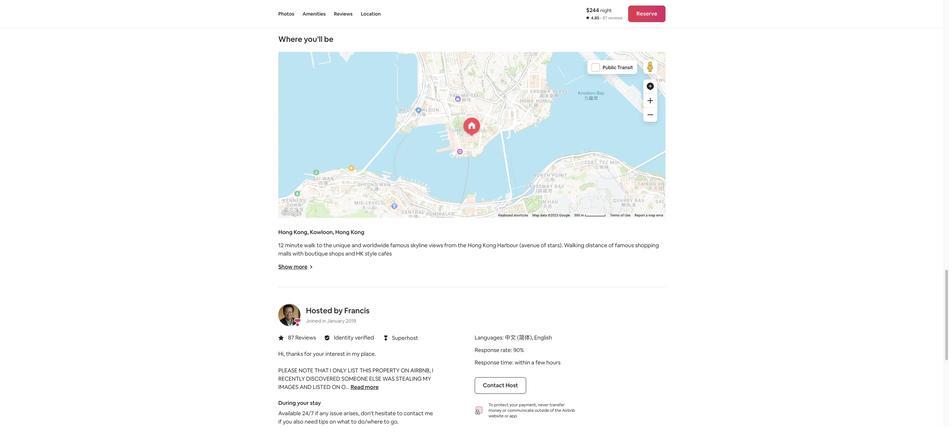 Task type: describe. For each thing, give the bounding box(es) containing it.
cafes
[[378, 250, 392, 257]]

your stay location, map pin image
[[464, 118, 480, 135]]

1 horizontal spatial hong
[[335, 229, 350, 236]]

of inside to protect your payment, never transfer money or communicate outside of the airbnb website or app.
[[550, 408, 554, 413]]

map data ©2023 google
[[533, 213, 570, 217]]

shortcuts
[[514, 213, 529, 217]]

show
[[278, 263, 293, 271]]

1 horizontal spatial the
[[458, 242, 467, 249]]

within
[[515, 359, 530, 366]]

map
[[533, 213, 540, 217]]

map
[[649, 213, 656, 217]]

hesitate
[[375, 410, 396, 417]]

style
[[365, 250, 377, 257]]

harbour
[[498, 242, 519, 249]]

hosted
[[306, 306, 332, 315]]

english
[[535, 334, 552, 341]]

keyboard shortcuts
[[499, 213, 529, 217]]

o…
[[342, 384, 350, 391]]

to protect your payment, never transfer money or communicate outside of the airbnb website or app.
[[489, 402, 575, 419]]

your inside to protect your payment, never transfer money or communicate outside of the airbnb website or app.
[[510, 402, 518, 408]]

stars).
[[548, 242, 563, 249]]

to left go.
[[384, 418, 390, 425]]

中文
[[505, 334, 516, 341]]

that
[[315, 367, 329, 374]]

shops
[[329, 250, 344, 257]]

superhost
[[392, 334, 418, 342]]

app.
[[510, 413, 518, 419]]

during your stay available 24/7 if any issue arises, don't hesitate to contact me if you also need tips on what to do/where to go.
[[278, 400, 433, 425]]

1 vertical spatial and
[[346, 250, 355, 257]]

host
[[506, 382, 518, 389]]

malls
[[278, 250, 291, 257]]

by
[[334, 306, 343, 315]]

12
[[278, 242, 284, 249]]

terms of use link
[[610, 213, 631, 217]]

google
[[559, 213, 570, 217]]

: for rate
[[511, 347, 512, 354]]

boutique
[[305, 250, 328, 257]]

stealing
[[396, 375, 422, 383]]

to down arises,
[[351, 418, 357, 425]]

shopping
[[636, 242, 659, 249]]

with
[[293, 250, 304, 257]]

joined
[[306, 318, 321, 324]]

0 vertical spatial :
[[503, 334, 504, 341]]

$244
[[586, 7, 599, 14]]

amenities
[[303, 11, 326, 17]]

google image
[[280, 209, 303, 218]]

90%
[[514, 347, 524, 354]]

more for show more
[[294, 263, 308, 271]]

to inside 12 minute walk to the unique and worldwide famous skyline views from the hong kong harbour (avenue of stars). walking distance of famous shopping malls with boutique shops and hk style cafes
[[317, 242, 322, 249]]

1 horizontal spatial on
[[401, 367, 409, 374]]

transfer
[[550, 402, 565, 408]]

error
[[657, 213, 664, 217]]

recently
[[278, 375, 305, 383]]

1 famous from the left
[[391, 242, 410, 249]]

verified
[[355, 334, 374, 341]]

show more button
[[278, 263, 313, 271]]

protect
[[494, 402, 509, 408]]

0 vertical spatial 87
[[603, 15, 608, 21]]

read more
[[351, 384, 379, 391]]

this
[[360, 367, 372, 374]]

during
[[278, 400, 296, 407]]

hours
[[547, 359, 561, 366]]

contact
[[404, 410, 424, 417]]

thanks
[[286, 350, 303, 358]]

0 horizontal spatial a
[[532, 359, 535, 366]]

terms of use
[[610, 213, 631, 217]]

languages
[[475, 334, 503, 341]]

only
[[333, 367, 347, 374]]

issue
[[330, 410, 343, 417]]

from
[[445, 242, 457, 249]]

amenities button
[[303, 0, 326, 28]]

list
[[348, 367, 359, 374]]

any
[[320, 410, 329, 417]]

1 vertical spatial 87
[[288, 334, 294, 341]]

transit
[[618, 64, 633, 71]]

property
[[373, 367, 400, 374]]

$244 night
[[586, 7, 612, 14]]

(简体),
[[517, 334, 533, 341]]

minute
[[285, 242, 303, 249]]

1 horizontal spatial your
[[313, 350, 324, 358]]

1 i from the left
[[330, 367, 331, 374]]

you
[[283, 418, 292, 425]]

: for time
[[512, 359, 514, 366]]

airbnb
[[563, 408, 575, 413]]

zoom in image
[[648, 98, 653, 103]]

listed
[[313, 384, 331, 391]]

500 m
[[575, 213, 585, 217]]

please note that i only list this property on airbnb, i recently discovered someone else was stealing my images and listed on o…
[[278, 367, 434, 391]]

google map
showing 7 points of interest. including 1 saved point of interest. region
[[192, 0, 724, 264]]

francis
[[344, 306, 370, 315]]

contact host
[[483, 382, 518, 389]]

my
[[352, 350, 360, 358]]



Task type: locate. For each thing, give the bounding box(es) containing it.
your up app.
[[510, 402, 518, 408]]

87 up thanks
[[288, 334, 294, 341]]

of left use at the right of the page
[[621, 213, 624, 217]]

the inside to protect your payment, never transfer money or communicate outside of the airbnb website or app.
[[555, 408, 562, 413]]

i right airbnb,
[[432, 367, 434, 374]]

0 horizontal spatial your
[[297, 400, 309, 407]]

i left only
[[330, 367, 331, 374]]

response for response rate
[[475, 347, 500, 354]]

1 horizontal spatial kong
[[483, 242, 496, 249]]

time
[[501, 359, 512, 366]]

rate
[[501, 347, 511, 354]]

of
[[621, 213, 624, 217], [541, 242, 546, 249], [609, 242, 614, 249], [550, 408, 554, 413]]

more inside button
[[365, 384, 379, 391]]

identity
[[334, 334, 354, 341]]

the left the airbnb
[[555, 408, 562, 413]]

0 horizontal spatial if
[[278, 418, 282, 425]]

0 horizontal spatial in
[[322, 318, 326, 324]]

response down response rate : 90% at the bottom of page
[[475, 359, 500, 366]]

where
[[278, 34, 302, 44]]

0 horizontal spatial kong
[[351, 229, 365, 236]]

communicate
[[508, 408, 534, 413]]

on left o…
[[332, 384, 340, 391]]

more for read more
[[365, 384, 379, 391]]

2 famous from the left
[[615, 242, 634, 249]]

0 vertical spatial if
[[315, 410, 319, 417]]

worldwide
[[363, 242, 389, 249]]

1 vertical spatial reviews
[[295, 334, 316, 341]]

1 horizontal spatial reviews
[[334, 11, 353, 17]]

1 vertical spatial kong
[[483, 242, 496, 249]]

0 vertical spatial response
[[475, 347, 500, 354]]

1 vertical spatial if
[[278, 418, 282, 425]]

else
[[369, 375, 382, 383]]

where you'll be
[[278, 34, 334, 44]]

0 horizontal spatial the
[[324, 242, 332, 249]]

if
[[315, 410, 319, 417], [278, 418, 282, 425]]

0 vertical spatial on
[[401, 367, 409, 374]]

your up 24/7 in the left bottom of the page
[[297, 400, 309, 407]]

1 horizontal spatial i
[[432, 367, 434, 374]]

0 horizontal spatial reviews
[[295, 334, 316, 341]]

location button
[[361, 0, 381, 28]]

response for response time
[[475, 359, 500, 366]]

2 horizontal spatial your
[[510, 402, 518, 408]]

1 vertical spatial :
[[511, 347, 512, 354]]

public transit
[[603, 64, 633, 71]]

4.85 · 87 reviews
[[591, 15, 623, 21]]

0 vertical spatial and
[[352, 242, 361, 249]]

and up hk
[[352, 242, 361, 249]]

the up shops
[[324, 242, 332, 249]]

famous left shopping
[[615, 242, 634, 249]]

1 vertical spatial on
[[332, 384, 340, 391]]

read more button
[[351, 383, 379, 392]]

reviews
[[608, 15, 623, 21]]

public
[[603, 64, 617, 71]]

500 m button
[[572, 213, 608, 218]]

photos
[[278, 11, 294, 17]]

never
[[538, 402, 549, 408]]

kong,
[[294, 229, 309, 236]]

the right from
[[458, 242, 467, 249]]

zoom out image
[[648, 112, 653, 118]]

2 vertical spatial :
[[512, 359, 514, 366]]

and left hk
[[346, 250, 355, 257]]

read
[[351, 384, 364, 391]]

m
[[581, 213, 584, 217]]

500
[[575, 213, 580, 217]]

to up boutique
[[317, 242, 322, 249]]

: left within
[[512, 359, 514, 366]]

in right joined
[[322, 318, 326, 324]]

reviews up for
[[295, 334, 316, 341]]

place.
[[361, 350, 376, 358]]

in inside hosted by francis joined in january 2019
[[322, 318, 326, 324]]

location
[[361, 11, 381, 17]]

0 vertical spatial in
[[322, 318, 326, 324]]

go.
[[391, 418, 399, 425]]

87 right ·
[[603, 15, 608, 21]]

payment,
[[519, 402, 537, 408]]

your right for
[[313, 350, 324, 358]]

0 horizontal spatial i
[[330, 367, 331, 374]]

famous up cafes
[[391, 242, 410, 249]]

1 horizontal spatial a
[[646, 213, 648, 217]]

if left any
[[315, 410, 319, 417]]

languages : 中文 (简体), english
[[475, 334, 552, 341]]

hong
[[278, 229, 293, 236], [335, 229, 350, 236], [468, 242, 482, 249]]

arises,
[[344, 410, 360, 417]]

87
[[603, 15, 608, 21], [288, 334, 294, 341]]

󰀃
[[384, 334, 388, 342]]

in
[[322, 318, 326, 324], [346, 350, 351, 358]]

me
[[425, 410, 433, 417]]

0 vertical spatial a
[[646, 213, 648, 217]]

on
[[401, 367, 409, 374], [332, 384, 340, 391]]

kowloon,
[[310, 229, 334, 236]]

report
[[635, 213, 645, 217]]

was
[[383, 375, 395, 383]]

if left you
[[278, 418, 282, 425]]

night
[[601, 7, 612, 13]]

francis is a superhost. learn more about francis. image
[[278, 304, 301, 326], [278, 304, 301, 326]]

a left few
[[532, 359, 535, 366]]

1 horizontal spatial if
[[315, 410, 319, 417]]

to up go.
[[397, 410, 403, 417]]

stay
[[310, 400, 321, 407]]

0 vertical spatial reviews
[[334, 11, 353, 17]]

2 horizontal spatial the
[[555, 408, 562, 413]]

2 response from the top
[[475, 359, 500, 366]]

0 horizontal spatial hong
[[278, 229, 293, 236]]

keyboard
[[499, 213, 513, 217]]

on up stealing
[[401, 367, 409, 374]]

reviews left location button at the left top of page
[[334, 11, 353, 17]]

january
[[327, 318, 345, 324]]

for
[[304, 350, 312, 358]]

the
[[324, 242, 332, 249], [458, 242, 467, 249], [555, 408, 562, 413]]

0 horizontal spatial on
[[332, 384, 340, 391]]

add a place to the map image
[[647, 82, 655, 91]]

1 vertical spatial more
[[365, 384, 379, 391]]

response down languages
[[475, 347, 500, 354]]

terms
[[610, 213, 620, 217]]

2 i from the left
[[432, 367, 434, 374]]

: left 中文
[[503, 334, 504, 341]]

don't
[[361, 410, 374, 417]]

report a map error
[[635, 213, 664, 217]]

of right distance
[[609, 242, 614, 249]]

in left the my
[[346, 350, 351, 358]]

1 horizontal spatial 87
[[603, 15, 608, 21]]

kong up hk
[[351, 229, 365, 236]]

please
[[278, 367, 298, 374]]

note
[[299, 367, 313, 374]]

your inside during your stay available 24/7 if any issue arises, don't hesitate to contact me if you also need tips on what to do/where to go.
[[297, 400, 309, 407]]

a left map
[[646, 213, 648, 217]]

more down with
[[294, 263, 308, 271]]

and
[[352, 242, 361, 249], [346, 250, 355, 257]]

87 reviews
[[288, 334, 316, 341]]

hi,
[[278, 350, 285, 358]]

1 vertical spatial a
[[532, 359, 535, 366]]

few
[[536, 359, 545, 366]]

more down else
[[365, 384, 379, 391]]

to
[[489, 402, 493, 408]]

or left app.
[[505, 413, 509, 419]]

0 horizontal spatial famous
[[391, 242, 410, 249]]

1 horizontal spatial more
[[365, 384, 379, 391]]

reserve
[[637, 10, 658, 17]]

0 vertical spatial more
[[294, 263, 308, 271]]

1 horizontal spatial famous
[[615, 242, 634, 249]]

hong right from
[[468, 242, 482, 249]]

0 horizontal spatial 87
[[288, 334, 294, 341]]

hong inside 12 minute walk to the unique and worldwide famous skyline views from the hong kong harbour (avenue of stars). walking distance of famous shopping malls with boutique shops and hk style cafes
[[468, 242, 482, 249]]

0 horizontal spatial more
[[294, 263, 308, 271]]

kong inside 12 minute walk to the unique and worldwide famous skyline views from the hong kong harbour (avenue of stars). walking distance of famous shopping malls with boutique shops and hk style cafes
[[483, 242, 496, 249]]

hk
[[356, 250, 364, 257]]

need
[[305, 418, 318, 425]]

more
[[294, 263, 308, 271], [365, 384, 379, 391]]

:
[[503, 334, 504, 341], [511, 347, 512, 354], [512, 359, 514, 366]]

kong left harbour
[[483, 242, 496, 249]]

hong kong, kowloon, hong kong
[[278, 229, 365, 236]]

hong up 12
[[278, 229, 293, 236]]

1 vertical spatial response
[[475, 359, 500, 366]]

i
[[330, 367, 331, 374], [432, 367, 434, 374]]

2 horizontal spatial hong
[[468, 242, 482, 249]]

walk
[[304, 242, 316, 249]]

of right outside
[[550, 408, 554, 413]]

contact host link
[[475, 377, 527, 394]]

0 vertical spatial kong
[[351, 229, 365, 236]]

1 response from the top
[[475, 347, 500, 354]]

: left 90%
[[511, 347, 512, 354]]

money
[[489, 408, 502, 413]]

reviews
[[334, 11, 353, 17], [295, 334, 316, 341]]

a
[[646, 213, 648, 217], [532, 359, 535, 366]]

or right money
[[503, 408, 507, 413]]

reserve button
[[628, 6, 666, 22]]

1 horizontal spatial in
[[346, 350, 351, 358]]

drag pegman onto the map to open street view image
[[644, 60, 658, 74]]

identity verified
[[334, 334, 374, 341]]

available
[[278, 410, 301, 417]]

1 vertical spatial in
[[346, 350, 351, 358]]

2019
[[346, 318, 356, 324]]

hong up 'unique'
[[335, 229, 350, 236]]

skyline
[[411, 242, 428, 249]]

of left stars).
[[541, 242, 546, 249]]



Task type: vqa. For each thing, say whether or not it's contained in the screenshot.
the bottom MORE
yes



